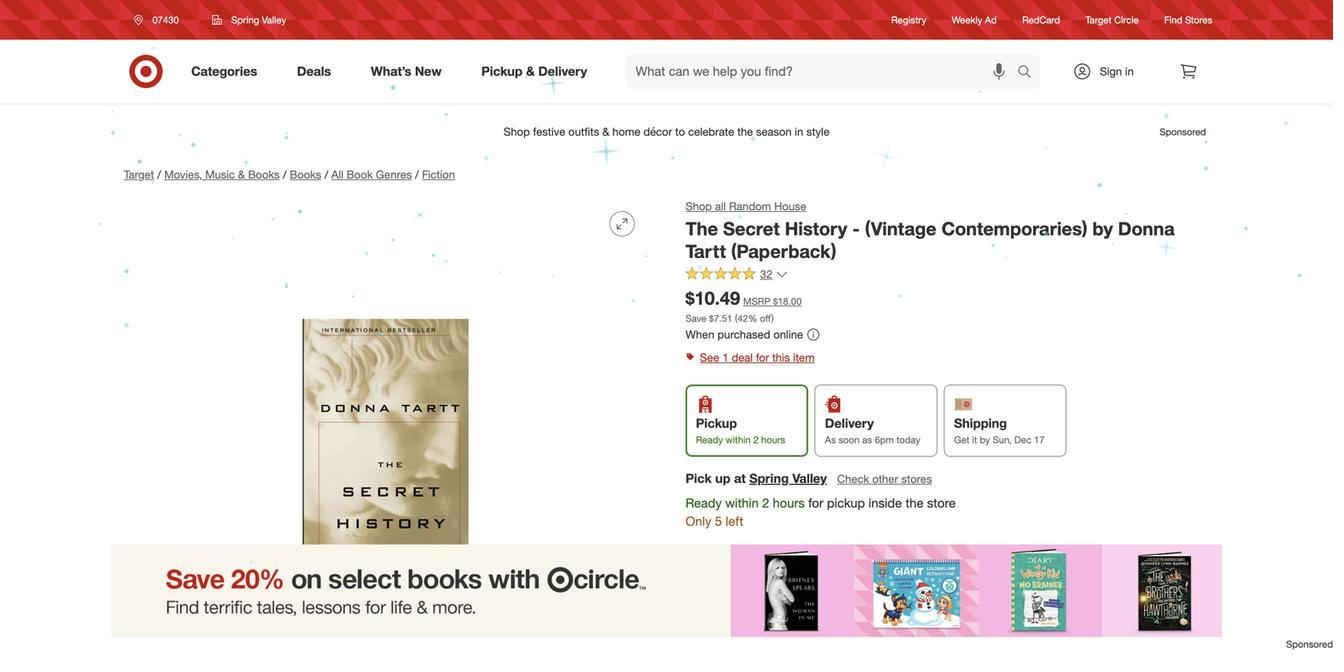 Task type: vqa. For each thing, say whether or not it's contained in the screenshot.
When
yes



Task type: describe. For each thing, give the bounding box(es) containing it.
sponsored
[[1287, 638, 1334, 650]]

add to cart
[[885, 559, 953, 574]]

ready within 2 hours for pickup inside the store only 5 left
[[686, 495, 956, 529]]

add to cart button
[[770, 549, 1067, 584]]

movies,
[[164, 168, 202, 181]]

as
[[825, 434, 836, 446]]

within inside pickup ready within 2 hours
[[726, 434, 751, 446]]

cart
[[928, 559, 953, 574]]

find
[[1165, 14, 1183, 26]]

2 / from the left
[[283, 168, 287, 181]]

spring valley
[[231, 14, 286, 26]]

delivery as soon as 6pm today
[[825, 415, 921, 446]]

in for sign in to buy now
[[853, 607, 863, 622]]

as
[[863, 434, 873, 446]]

pickup & delivery
[[482, 64, 587, 79]]

music
[[205, 168, 235, 181]]

sign in to buy now
[[824, 607, 929, 622]]

0 vertical spatial to
[[912, 559, 924, 574]]

fiction
[[422, 168, 455, 181]]

pickup & delivery link
[[468, 54, 607, 89]]

shipping
[[954, 415, 1007, 431]]

movies, music & books link
[[164, 168, 280, 181]]

find stores link
[[1165, 13, 1213, 27]]

$
[[709, 312, 714, 324]]

$18.00
[[773, 295, 802, 307]]

this
[[773, 350, 790, 364]]

weekly ad link
[[952, 13, 997, 27]]

2 inside ready within 2 hours for pickup inside the store only 5 left
[[763, 495, 770, 511]]

shop all random house the secret history - (vintage contemporaries) by donna tartt (paperback)
[[686, 199, 1175, 263]]

shipping get it by sun, dec 17
[[954, 415, 1045, 446]]

32
[[761, 267, 773, 281]]

deal
[[732, 350, 753, 364]]

ad
[[985, 14, 997, 26]]

check
[[838, 472, 870, 486]]

What can we help you find? suggestions appear below search field
[[626, 54, 1022, 89]]

what's new link
[[357, 54, 462, 89]]

shop
[[686, 199, 712, 213]]

target for target / movies, music & books / books / all book genres / fiction
[[124, 168, 154, 181]]

today
[[897, 434, 921, 446]]

stores
[[1186, 14, 1213, 26]]

buy
[[881, 607, 902, 622]]

4 / from the left
[[415, 168, 419, 181]]

all
[[332, 168, 344, 181]]

the
[[686, 218, 718, 240]]

item
[[793, 350, 815, 364]]

sign in
[[1100, 64, 1134, 78]]

pickup for ready
[[696, 415, 737, 431]]

left
[[726, 513, 744, 529]]

save
[[686, 312, 707, 324]]

delivery inside delivery as soon as 6pm today
[[825, 415, 874, 431]]

target link
[[124, 168, 154, 181]]

)
[[771, 312, 774, 324]]

off
[[760, 312, 771, 324]]

weekly ad
[[952, 14, 997, 26]]

1 books from the left
[[248, 168, 280, 181]]

what's new
[[371, 64, 442, 79]]

add
[[885, 559, 909, 574]]

inside
[[869, 495, 902, 511]]

target circle
[[1086, 14, 1139, 26]]

pickup
[[827, 495, 865, 511]]

tartt
[[686, 240, 726, 263]]

by inside shop all random house the secret history - (vintage contemporaries) by donna tartt (paperback)
[[1093, 218, 1113, 240]]

house
[[775, 199, 807, 213]]

sign for sign in
[[1100, 64, 1123, 78]]

purchased
[[718, 327, 771, 341]]

target / movies, music & books / books / all book genres / fiction
[[124, 168, 455, 181]]

5
[[715, 513, 722, 529]]

0 horizontal spatial to
[[866, 607, 877, 622]]

hours inside pickup ready within 2 hours
[[762, 434, 786, 446]]

redcard link
[[1023, 13, 1061, 27]]

$10.49
[[686, 287, 740, 309]]

sun,
[[993, 434, 1012, 446]]

secret
[[723, 218, 780, 240]]

pickup ready within 2 hours
[[696, 415, 786, 446]]

random
[[729, 199, 772, 213]]

weekly
[[952, 14, 983, 26]]

circle
[[1115, 14, 1139, 26]]

1 / from the left
[[157, 168, 161, 181]]

other
[[873, 472, 899, 486]]

07430 button
[[124, 6, 196, 34]]

deals link
[[284, 54, 351, 89]]

the secret history - (vintage contemporaries) by donna tartt (paperback), 1 of 5 image
[[124, 198, 648, 654]]

1 horizontal spatial valley
[[793, 471, 827, 486]]

6pm
[[875, 434, 894, 446]]

in for sign in
[[1126, 64, 1134, 78]]

genres
[[376, 168, 412, 181]]



Task type: locate. For each thing, give the bounding box(es) containing it.
search button
[[1011, 54, 1049, 92]]

in down circle
[[1126, 64, 1134, 78]]

sign
[[1100, 64, 1123, 78], [824, 607, 849, 622]]

stores
[[902, 472, 932, 486]]

when
[[686, 327, 715, 341]]

0 vertical spatial spring
[[231, 14, 259, 26]]

1 vertical spatial 2
[[763, 495, 770, 511]]

spring up categories link
[[231, 14, 259, 26]]

sign down the target circle link
[[1100, 64, 1123, 78]]

ready inside pickup ready within 2 hours
[[696, 434, 723, 446]]

history
[[785, 218, 848, 240]]

books
[[248, 168, 280, 181], [290, 168, 321, 181]]

0 horizontal spatial &
[[238, 168, 245, 181]]

1 vertical spatial ready
[[686, 495, 722, 511]]

3 / from the left
[[325, 168, 328, 181]]

0 vertical spatial &
[[526, 64, 535, 79]]

0 vertical spatial advertisement region
[[111, 113, 1223, 151]]

2 down pick up at spring valley
[[763, 495, 770, 511]]

0 vertical spatial in
[[1126, 64, 1134, 78]]

in
[[1126, 64, 1134, 78], [853, 607, 863, 622]]

for left the pickup
[[809, 495, 824, 511]]

pickup up up
[[696, 415, 737, 431]]

1 vertical spatial in
[[853, 607, 863, 622]]

the
[[906, 495, 924, 511]]

0 vertical spatial by
[[1093, 218, 1113, 240]]

1 vertical spatial to
[[866, 607, 877, 622]]

in inside button
[[853, 607, 863, 622]]

0 vertical spatial within
[[726, 434, 751, 446]]

see 1 deal for this item
[[700, 350, 815, 364]]

sign inside button
[[824, 607, 849, 622]]

registry
[[892, 14, 927, 26]]

sign in to buy now button
[[686, 597, 1067, 632]]

donna
[[1119, 218, 1175, 240]]

up
[[716, 471, 731, 486]]

spring valley button
[[750, 470, 827, 488]]

(vintage
[[865, 218, 937, 240]]

1 horizontal spatial 2
[[763, 495, 770, 511]]

contemporaries)
[[942, 218, 1088, 240]]

1 vertical spatial target
[[124, 168, 154, 181]]

by left 'donna' in the right of the page
[[1093, 218, 1113, 240]]

hours inside ready within 2 hours for pickup inside the store only 5 left
[[773, 495, 805, 511]]

sign in link
[[1060, 54, 1159, 89]]

check other stores button
[[837, 470, 933, 488]]

1 horizontal spatial to
[[912, 559, 924, 574]]

within up left
[[726, 495, 759, 511]]

1 vertical spatial advertisement region
[[0, 544, 1334, 637]]

target left circle
[[1086, 14, 1112, 26]]

2
[[754, 434, 759, 446], [763, 495, 770, 511]]

now
[[905, 607, 929, 622]]

0 vertical spatial for
[[756, 350, 770, 364]]

0 horizontal spatial spring
[[231, 14, 259, 26]]

for inside ready within 2 hours for pickup inside the store only 5 left
[[809, 495, 824, 511]]

2 up pick up at spring valley
[[754, 434, 759, 446]]

sign for sign in to buy now
[[824, 607, 849, 622]]

msrp
[[744, 295, 771, 307]]

/
[[157, 168, 161, 181], [283, 168, 287, 181], [325, 168, 328, 181], [415, 168, 419, 181]]

pick up at spring valley
[[686, 471, 827, 486]]

it
[[973, 434, 978, 446]]

books left all
[[290, 168, 321, 181]]

search
[[1011, 65, 1049, 81]]

2 inside pickup ready within 2 hours
[[754, 434, 759, 446]]

pickup inside pickup ready within 2 hours
[[696, 415, 737, 431]]

hours
[[762, 434, 786, 446], [773, 495, 805, 511]]

new
[[415, 64, 442, 79]]

when purchased online
[[686, 327, 804, 341]]

0 horizontal spatial valley
[[262, 14, 286, 26]]

valley up ready within 2 hours for pickup inside the store only 5 left on the bottom right of page
[[793, 471, 827, 486]]

1 vertical spatial by
[[980, 434, 991, 446]]

1 horizontal spatial delivery
[[825, 415, 874, 431]]

%
[[748, 312, 758, 324]]

1 vertical spatial pickup
[[696, 415, 737, 431]]

at
[[734, 471, 746, 486]]

-
[[853, 218, 860, 240]]

0 vertical spatial valley
[[262, 14, 286, 26]]

0 vertical spatial pickup
[[482, 64, 523, 79]]

hours up spring valley button
[[762, 434, 786, 446]]

target circle link
[[1086, 13, 1139, 27]]

/ left books link
[[283, 168, 287, 181]]

for left this
[[756, 350, 770, 364]]

1 horizontal spatial by
[[1093, 218, 1113, 240]]

(paperback)
[[731, 240, 837, 263]]

delivery
[[539, 64, 587, 79], [825, 415, 874, 431]]

to right add
[[912, 559, 924, 574]]

spring right at
[[750, 471, 789, 486]]

0 horizontal spatial 2
[[754, 434, 759, 446]]

ready
[[696, 434, 723, 446], [686, 495, 722, 511]]

1 horizontal spatial pickup
[[696, 415, 737, 431]]

42
[[738, 312, 748, 324]]

0 horizontal spatial pickup
[[482, 64, 523, 79]]

pickup right new
[[482, 64, 523, 79]]

all
[[715, 199, 726, 213]]

0 vertical spatial target
[[1086, 14, 1112, 26]]

sign left the buy
[[824, 607, 849, 622]]

in left the buy
[[853, 607, 863, 622]]

(
[[735, 312, 738, 324]]

1 horizontal spatial spring
[[750, 471, 789, 486]]

1 vertical spatial hours
[[773, 495, 805, 511]]

0 horizontal spatial books
[[248, 168, 280, 181]]

ready up only
[[686, 495, 722, 511]]

book
[[347, 168, 373, 181]]

registry link
[[892, 13, 927, 27]]

advertisement region
[[111, 113, 1223, 151], [0, 544, 1334, 637]]

online
[[774, 327, 804, 341]]

soon
[[839, 434, 860, 446]]

by right it
[[980, 434, 991, 446]]

0 vertical spatial sign
[[1100, 64, 1123, 78]]

only
[[686, 513, 712, 529]]

1 horizontal spatial books
[[290, 168, 321, 181]]

/ left fiction
[[415, 168, 419, 181]]

see
[[700, 350, 720, 364]]

check other stores
[[838, 472, 932, 486]]

pickup for &
[[482, 64, 523, 79]]

07430
[[152, 14, 179, 26]]

within inside ready within 2 hours for pickup inside the store only 5 left
[[726, 495, 759, 511]]

spring
[[231, 14, 259, 26], [750, 471, 789, 486]]

0 horizontal spatial by
[[980, 434, 991, 446]]

0 horizontal spatial target
[[124, 168, 154, 181]]

7.51
[[714, 312, 733, 324]]

1 horizontal spatial &
[[526, 64, 535, 79]]

books link
[[290, 168, 321, 181]]

2 within from the top
[[726, 495, 759, 511]]

categories link
[[178, 54, 277, 89]]

1 vertical spatial delivery
[[825, 415, 874, 431]]

store
[[928, 495, 956, 511]]

/ left all
[[325, 168, 328, 181]]

17
[[1035, 434, 1045, 446]]

/ right target link
[[157, 168, 161, 181]]

redcard
[[1023, 14, 1061, 26]]

1 vertical spatial sign
[[824, 607, 849, 622]]

0 vertical spatial hours
[[762, 434, 786, 446]]

to left the buy
[[866, 607, 877, 622]]

$10.49 msrp $18.00 save $ 7.51 ( 42 % off )
[[686, 287, 802, 324]]

1 horizontal spatial in
[[1126, 64, 1134, 78]]

2 books from the left
[[290, 168, 321, 181]]

valley inside dropdown button
[[262, 14, 286, 26]]

0 horizontal spatial for
[[756, 350, 770, 364]]

1 vertical spatial within
[[726, 495, 759, 511]]

1 vertical spatial for
[[809, 495, 824, 511]]

see 1 deal for this item link
[[686, 346, 1210, 369]]

1 within from the top
[[726, 434, 751, 446]]

1 vertical spatial spring
[[750, 471, 789, 486]]

0 horizontal spatial sign
[[824, 607, 849, 622]]

hours down spring valley button
[[773, 495, 805, 511]]

dec
[[1015, 434, 1032, 446]]

0 horizontal spatial delivery
[[539, 64, 587, 79]]

ready inside ready within 2 hours for pickup inside the store only 5 left
[[686, 495, 722, 511]]

1 horizontal spatial target
[[1086, 14, 1112, 26]]

books left books link
[[248, 168, 280, 181]]

find stores
[[1165, 14, 1213, 26]]

1 horizontal spatial for
[[809, 495, 824, 511]]

to
[[912, 559, 924, 574], [866, 607, 877, 622]]

ready up pick
[[696, 434, 723, 446]]

1 vertical spatial valley
[[793, 471, 827, 486]]

spring inside dropdown button
[[231, 14, 259, 26]]

target for target circle
[[1086, 14, 1112, 26]]

within up at
[[726, 434, 751, 446]]

categories
[[191, 64, 257, 79]]

&
[[526, 64, 535, 79], [238, 168, 245, 181]]

target left movies,
[[124, 168, 154, 181]]

0 vertical spatial ready
[[696, 434, 723, 446]]

target
[[1086, 14, 1112, 26], [124, 168, 154, 181]]

by inside shipping get it by sun, dec 17
[[980, 434, 991, 446]]

fiction link
[[422, 168, 455, 181]]

1 horizontal spatial sign
[[1100, 64, 1123, 78]]

get
[[954, 434, 970, 446]]

0 horizontal spatial in
[[853, 607, 863, 622]]

pick
[[686, 471, 712, 486]]

valley up deals "link"
[[262, 14, 286, 26]]

1 vertical spatial &
[[238, 168, 245, 181]]

0 vertical spatial delivery
[[539, 64, 587, 79]]

valley
[[262, 14, 286, 26], [793, 471, 827, 486]]

0 vertical spatial 2
[[754, 434, 759, 446]]



